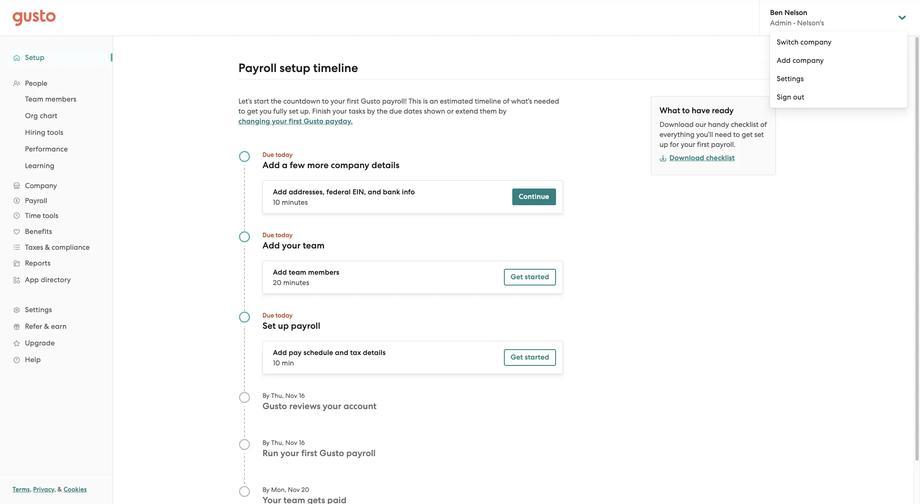 Task type: locate. For each thing, give the bounding box(es) containing it.
1 vertical spatial settings
[[25, 306, 52, 314]]

thu, up run
[[271, 439, 284, 447]]

company up ein,
[[331, 160, 369, 171]]

download inside download our handy checklist of everything you'll need to get set up for your first payroll.
[[660, 120, 694, 129]]

settings link down switch company button
[[770, 70, 908, 88]]

members inside 'link'
[[45, 95, 76, 103]]

minutes up the due today set up payroll
[[283, 279, 309, 287]]

1 horizontal spatial of
[[760, 120, 767, 129]]

details inside the 'add pay schedule and tax details 10 min'
[[363, 349, 386, 357]]

list containing people
[[0, 76, 112, 368]]

set inside download our handy checklist of everything you'll need to get set up for your first payroll.
[[754, 130, 764, 139]]

estimated
[[440, 97, 473, 105]]

schedule
[[304, 349, 333, 357]]

2 get started from the top
[[511, 353, 549, 362]]

minutes down addresses,
[[282, 198, 308, 207]]

1 16 from the top
[[299, 392, 305, 400]]

10 inside the 'add pay schedule and tax details 10 min'
[[273, 359, 280, 367]]

your inside by thu, nov 16 run your first gusto payroll
[[281, 448, 299, 459]]

thu, inside by thu, nov 16 run your first gusto payroll
[[271, 439, 284, 447]]

1 vertical spatial 20
[[302, 487, 309, 494]]

list
[[0, 76, 112, 368], [0, 91, 112, 174]]

0 vertical spatial payroll
[[238, 61, 277, 75]]

1 vertical spatial timeline
[[475, 97, 501, 105]]

1 vertical spatial download
[[670, 154, 704, 162]]

by right them
[[499, 107, 507, 115]]

up right set
[[278, 321, 289, 332]]

16 inside by thu, nov 16 gusto reviews your account
[[299, 392, 305, 400]]

details right tax
[[363, 349, 386, 357]]

taxes & compliance button
[[8, 240, 104, 255]]

2 get started button from the top
[[504, 350, 556, 366]]

by inside by thu, nov 16 run your first gusto payroll
[[263, 439, 270, 447]]

2 get from the top
[[511, 353, 523, 362]]

1 list from the top
[[0, 76, 112, 368]]

,
[[30, 486, 32, 494], [54, 486, 56, 494]]

cookies button
[[64, 485, 87, 495]]

by inside by thu, nov 16 gusto reviews your account
[[263, 392, 270, 400]]

& left earn
[[44, 322, 49, 331]]

0 horizontal spatial settings
[[25, 306, 52, 314]]

2 vertical spatial due
[[263, 312, 274, 320]]

tasks
[[349, 107, 365, 115]]

1 horizontal spatial settings
[[777, 75, 804, 83]]

0 vertical spatial company
[[801, 38, 832, 46]]

1 horizontal spatial up
[[660, 140, 668, 149]]

privacy
[[33, 486, 54, 494]]

sign out button
[[770, 88, 908, 106]]

members
[[45, 95, 76, 103], [308, 268, 339, 277]]

details
[[372, 160, 400, 171], [363, 349, 386, 357]]

1 horizontal spatial ,
[[54, 486, 56, 494]]

first down you'll
[[697, 140, 709, 149]]

your right reviews on the left bottom of page
[[323, 401, 341, 412]]

2 today from the top
[[276, 232, 293, 239]]

0 horizontal spatial set
[[289, 107, 298, 115]]

16 up reviews on the left bottom of page
[[299, 392, 305, 400]]

1 vertical spatial team
[[289, 268, 306, 277]]

finish your tasks by the due dates shown or extend them by changing your first gusto payday.
[[238, 107, 507, 126]]

payroll up start
[[238, 61, 277, 75]]

1 vertical spatial get
[[511, 353, 523, 362]]

1 horizontal spatial set
[[754, 130, 764, 139]]

by right tasks at the left top
[[367, 107, 375, 115]]

bank
[[383, 188, 400, 197]]

0 horizontal spatial the
[[271, 97, 282, 105]]

1 horizontal spatial settings link
[[770, 70, 908, 88]]

first right run
[[301, 448, 317, 459]]

reports
[[25, 259, 51, 267]]

download our handy checklist of everything you'll need to get set up for your first payroll.
[[660, 120, 767, 149]]

payroll
[[291, 321, 320, 332], [346, 448, 376, 459]]

0 vertical spatial &
[[45, 243, 50, 252]]

1 get from the top
[[511, 273, 523, 282]]

20 up the due today set up payroll
[[273, 279, 282, 287]]

thu,
[[271, 392, 284, 400], [271, 439, 284, 447]]

by mon, nov 20
[[263, 487, 309, 494]]

circle blank image for run your first gusto payroll
[[238, 439, 250, 451]]

1 vertical spatial nov
[[285, 439, 297, 447]]

timeline right setup
[[313, 61, 358, 75]]

1 get started from the top
[[511, 273, 549, 282]]

payroll for payroll setup timeline
[[238, 61, 277, 75]]

1 vertical spatial today
[[276, 232, 293, 239]]

0 vertical spatial get
[[511, 273, 523, 282]]

20
[[273, 279, 282, 287], [302, 487, 309, 494]]

and left tax
[[335, 349, 348, 357]]

1 get started button from the top
[[504, 269, 556, 286]]

1 vertical spatial get started
[[511, 353, 549, 362]]

nov up reviews on the left bottom of page
[[285, 392, 297, 400]]

0 vertical spatial 16
[[299, 392, 305, 400]]

of inside let's start the countdown to your first gusto payroll! this is an estimated                     timeline of what's needed to get you fully set up.
[[503, 97, 510, 105]]

2 vertical spatial company
[[331, 160, 369, 171]]

add inside add team members 20 minutes
[[273, 268, 287, 277]]

to inside download our handy checklist of everything you'll need to get set up for your first payroll.
[[733, 130, 740, 139]]

0 horizontal spatial ,
[[30, 486, 32, 494]]

download up everything on the top right of page
[[660, 120, 694, 129]]

1 horizontal spatial get
[[742, 130, 753, 139]]

1 vertical spatial by
[[263, 439, 270, 447]]

1 vertical spatial minutes
[[283, 279, 309, 287]]

0 vertical spatial get started button
[[504, 269, 556, 286]]

your up add team members 20 minutes
[[282, 240, 301, 251]]

let's
[[238, 97, 252, 105]]

1 by from the left
[[367, 107, 375, 115]]

2 16 from the top
[[299, 439, 305, 447]]

minutes
[[282, 198, 308, 207], [283, 279, 309, 287]]

set
[[289, 107, 298, 115], [754, 130, 764, 139]]

first inside let's start the countdown to your first gusto payroll! this is an estimated                     timeline of what's needed to get you fully set up.
[[347, 97, 359, 105]]

set up changing your first gusto payday. "button" at the left
[[289, 107, 298, 115]]

1 vertical spatial details
[[363, 349, 386, 357]]

gusto inside the finish your tasks by the due dates shown or extend them by changing your first gusto payday.
[[304, 117, 324, 126]]

0 vertical spatial payroll
[[291, 321, 320, 332]]

1 vertical spatial 16
[[299, 439, 305, 447]]

and right ein,
[[368, 188, 381, 197]]

0 horizontal spatial payroll
[[291, 321, 320, 332]]

0 vertical spatial 20
[[273, 279, 282, 287]]

thu, for gusto
[[271, 392, 284, 400]]

0 vertical spatial timeline
[[313, 61, 358, 75]]

1 vertical spatial payroll
[[25, 197, 47, 205]]

settings link up refer & earn link
[[8, 302, 104, 317]]

switch
[[777, 38, 799, 46]]

nov inside by thu, nov 16 run your first gusto payroll
[[285, 439, 297, 447]]

payroll up time
[[25, 197, 47, 205]]

time tools
[[25, 212, 58, 220]]

0 vertical spatial team
[[303, 240, 325, 251]]

1 horizontal spatial by
[[499, 107, 507, 115]]

terms link
[[12, 486, 30, 494]]

handy
[[708, 120, 729, 129]]

get started
[[511, 273, 549, 282], [511, 353, 549, 362]]

get for add your team
[[511, 273, 523, 282]]

, left privacy
[[30, 486, 32, 494]]

1 vertical spatial circle blank image
[[238, 439, 250, 451]]

circle blank image
[[238, 392, 250, 404], [238, 439, 250, 451], [238, 486, 250, 498]]

and inside add addresses, federal ein, and bank info 10 minutes
[[368, 188, 381, 197]]

0 vertical spatial get
[[247, 107, 258, 115]]

1 vertical spatial and
[[335, 349, 348, 357]]

add for company
[[777, 56, 791, 65]]

1 vertical spatial settings link
[[8, 302, 104, 317]]

2 vertical spatial &
[[58, 486, 62, 494]]

0 horizontal spatial timeline
[[313, 61, 358, 75]]

setup
[[25, 53, 44, 62]]

nelson
[[785, 8, 807, 17]]

0 vertical spatial the
[[271, 97, 282, 105]]

help link
[[8, 352, 104, 367]]

2 thu, from the top
[[271, 439, 284, 447]]

0 vertical spatial details
[[372, 160, 400, 171]]

&
[[45, 243, 50, 252], [44, 322, 49, 331], [58, 486, 62, 494]]

0 horizontal spatial get
[[247, 107, 258, 115]]

0 vertical spatial set
[[289, 107, 298, 115]]

the inside the finish your tasks by the due dates shown or extend them by changing your first gusto payday.
[[377, 107, 388, 115]]

today inside due today add your team
[[276, 232, 293, 239]]

2 circle blank image from the top
[[238, 439, 250, 451]]

them
[[480, 107, 497, 115]]

org
[[25, 112, 38, 120]]

gusto
[[361, 97, 380, 105], [304, 117, 324, 126], [263, 401, 287, 412], [320, 448, 344, 459]]

0 vertical spatial of
[[503, 97, 510, 105]]

1 vertical spatial get
[[742, 130, 753, 139]]

& left cookies "button"
[[58, 486, 62, 494]]

2 10 from the top
[[273, 359, 280, 367]]

company inside button
[[801, 38, 832, 46]]

time
[[25, 212, 41, 220]]

0 horizontal spatial members
[[45, 95, 76, 103]]

and inside the 'add pay schedule and tax details 10 min'
[[335, 349, 348, 357]]

3 due from the top
[[263, 312, 274, 320]]

0 horizontal spatial of
[[503, 97, 510, 105]]

up.
[[300, 107, 310, 115]]

payroll inside dropdown button
[[25, 197, 47, 205]]

get up the changing
[[247, 107, 258, 115]]

nov down reviews on the left bottom of page
[[285, 439, 297, 447]]

2 started from the top
[[525, 353, 549, 362]]

reports link
[[8, 256, 104, 271]]

by
[[367, 107, 375, 115], [499, 107, 507, 115]]

0 vertical spatial today
[[276, 151, 293, 159]]

hiring tools
[[25, 128, 63, 137]]

of
[[503, 97, 510, 105], [760, 120, 767, 129]]

due inside due today add your team
[[263, 232, 274, 239]]

1 thu, from the top
[[271, 392, 284, 400]]

0 vertical spatial settings
[[777, 75, 804, 83]]

your right "for"
[[681, 140, 695, 149]]

, left cookies "button"
[[54, 486, 56, 494]]

16 inside by thu, nov 16 run your first gusto payroll
[[299, 439, 305, 447]]

1 vertical spatial tools
[[43, 212, 58, 220]]

0 vertical spatial members
[[45, 95, 76, 103]]

started
[[525, 273, 549, 282], [525, 353, 549, 362]]

your inside due today add your team
[[282, 240, 301, 251]]

0 vertical spatial tools
[[47, 128, 63, 137]]

2 vertical spatial circle blank image
[[238, 486, 250, 498]]

account
[[344, 401, 377, 412]]

0 vertical spatial circle blank image
[[238, 392, 250, 404]]

to left have
[[682, 106, 690, 115]]

0 horizontal spatial payroll
[[25, 197, 47, 205]]

16 for your
[[299, 439, 305, 447]]

0 vertical spatial thu,
[[271, 392, 284, 400]]

tools up "performance" link
[[47, 128, 63, 137]]

1 horizontal spatial timeline
[[475, 97, 501, 105]]

0 vertical spatial minutes
[[282, 198, 308, 207]]

1 vertical spatial of
[[760, 120, 767, 129]]

1 vertical spatial started
[[525, 353, 549, 362]]

timeline up them
[[475, 97, 501, 105]]

setup link
[[8, 50, 104, 65]]

0 vertical spatial settings link
[[770, 70, 908, 88]]

2 vertical spatial today
[[276, 312, 293, 320]]

countdown
[[283, 97, 320, 105]]

get started for team
[[511, 273, 549, 282]]

thu, down min
[[271, 392, 284, 400]]

or
[[447, 107, 454, 115]]

16
[[299, 392, 305, 400], [299, 439, 305, 447]]

settings up sign out
[[777, 75, 804, 83]]

0 vertical spatial up
[[660, 140, 668, 149]]

refer & earn
[[25, 322, 67, 331]]

1 vertical spatial 10
[[273, 359, 280, 367]]

details up bank on the left top
[[372, 160, 400, 171]]

team members link
[[15, 92, 104, 107]]

download down "for"
[[670, 154, 704, 162]]

1 vertical spatial thu,
[[271, 439, 284, 447]]

1 vertical spatial get started button
[[504, 350, 556, 366]]

tools down payroll dropdown button
[[43, 212, 58, 220]]

your right run
[[281, 448, 299, 459]]

1 vertical spatial the
[[377, 107, 388, 115]]

0 vertical spatial by
[[263, 392, 270, 400]]

due for add a few more company details
[[263, 151, 274, 159]]

company down the switch company
[[793, 56, 824, 65]]

reviews
[[289, 401, 321, 412]]

due inside due today add a few more company details
[[263, 151, 274, 159]]

up
[[660, 140, 668, 149], [278, 321, 289, 332]]

1 started from the top
[[525, 273, 549, 282]]

first inside the finish your tasks by the due dates shown or extend them by changing your first gusto payday.
[[289, 117, 302, 126]]

up left "for"
[[660, 140, 668, 149]]

1 horizontal spatial payroll
[[238, 61, 277, 75]]

download checklist
[[670, 154, 735, 162]]

ready
[[712, 106, 734, 115]]

0 vertical spatial 10
[[273, 198, 280, 207]]

add team members 20 minutes
[[273, 268, 339, 287]]

download
[[660, 120, 694, 129], [670, 154, 704, 162]]

checklist down payroll.
[[706, 154, 735, 162]]

checklist up need
[[731, 120, 759, 129]]

company inside due today add a few more company details
[[331, 160, 369, 171]]

1 vertical spatial up
[[278, 321, 289, 332]]

and
[[368, 188, 381, 197], [335, 349, 348, 357]]

your up finish
[[331, 97, 345, 105]]

refer
[[25, 322, 42, 331]]

add inside add addresses, federal ein, and bank info 10 minutes
[[273, 188, 287, 197]]

team up add team members 20 minutes
[[303, 240, 325, 251]]

the inside let's start the countdown to your first gusto payroll! this is an estimated                     timeline of what's needed to get you fully set up.
[[271, 97, 282, 105]]

1 horizontal spatial payroll
[[346, 448, 376, 459]]

2 vertical spatial by
[[263, 487, 270, 494]]

1 vertical spatial set
[[754, 130, 764, 139]]

settings link
[[770, 70, 908, 88], [8, 302, 104, 317]]

1 by from the top
[[263, 392, 270, 400]]

2 due from the top
[[263, 232, 274, 239]]

settings
[[777, 75, 804, 83], [25, 306, 52, 314]]

1 vertical spatial company
[[793, 56, 824, 65]]

1 vertical spatial &
[[44, 322, 49, 331]]

get for set up payroll
[[511, 353, 523, 362]]

the left due
[[377, 107, 388, 115]]

today inside due today add a few more company details
[[276, 151, 293, 159]]

company down the nelson's
[[801, 38, 832, 46]]

0 vertical spatial checklist
[[731, 120, 759, 129]]

0 vertical spatial due
[[263, 151, 274, 159]]

taxes & compliance
[[25, 243, 90, 252]]

0 vertical spatial and
[[368, 188, 381, 197]]

the up fully in the top of the page
[[271, 97, 282, 105]]

settings up refer
[[25, 306, 52, 314]]

0 vertical spatial get started
[[511, 273, 549, 282]]

3 today from the top
[[276, 312, 293, 320]]

get inside let's start the countdown to your first gusto payroll! this is an estimated                     timeline of what's needed to get you fully set up.
[[247, 107, 258, 115]]

payroll inside by thu, nov 16 run your first gusto payroll
[[346, 448, 376, 459]]

2 list from the top
[[0, 91, 112, 174]]

1 horizontal spatial 20
[[302, 487, 309, 494]]

0 horizontal spatial settings link
[[8, 302, 104, 317]]

first up tasks at the left top
[[347, 97, 359, 105]]

2 by from the top
[[263, 439, 270, 447]]

taxes
[[25, 243, 43, 252]]

up inside the due today set up payroll
[[278, 321, 289, 332]]

1 today from the top
[[276, 151, 293, 159]]

app directory
[[25, 276, 71, 284]]

1 due from the top
[[263, 151, 274, 159]]

20 inside add team members 20 minutes
[[273, 279, 282, 287]]

set right need
[[754, 130, 764, 139]]

nov right mon,
[[288, 487, 300, 494]]

settings inside list
[[25, 306, 52, 314]]

& right "taxes"
[[45, 243, 50, 252]]

checklist
[[731, 120, 759, 129], [706, 154, 735, 162]]

thu, for run
[[271, 439, 284, 447]]

due
[[263, 151, 274, 159], [263, 232, 274, 239], [263, 312, 274, 320]]

today inside the due today set up payroll
[[276, 312, 293, 320]]

due for add your team
[[263, 232, 274, 239]]

everything
[[660, 130, 695, 139]]

company button
[[8, 178, 104, 193]]

1 vertical spatial due
[[263, 232, 274, 239]]

company for add company
[[793, 56, 824, 65]]

today for up
[[276, 312, 293, 320]]

to right need
[[733, 130, 740, 139]]

1 10 from the top
[[273, 198, 280, 207]]

payroll for payroll
[[25, 197, 47, 205]]

benefits link
[[8, 224, 104, 239]]

tools
[[47, 128, 63, 137], [43, 212, 58, 220]]

needed
[[534, 97, 559, 105]]

you'll
[[696, 130, 713, 139]]

org chart
[[25, 112, 57, 120]]

get right need
[[742, 130, 753, 139]]

2 , from the left
[[54, 486, 56, 494]]

tools inside 'dropdown button'
[[43, 212, 58, 220]]

0 vertical spatial download
[[660, 120, 694, 129]]

0 horizontal spatial by
[[367, 107, 375, 115]]

20 for mon,
[[302, 487, 309, 494]]

continue button
[[512, 189, 556, 205]]

1 horizontal spatial the
[[377, 107, 388, 115]]

out
[[793, 93, 804, 101]]

1 circle blank image from the top
[[238, 392, 250, 404]]

1 vertical spatial members
[[308, 268, 339, 277]]

20 right mon,
[[302, 487, 309, 494]]

0 horizontal spatial and
[[335, 349, 348, 357]]

0 vertical spatial started
[[525, 273, 549, 282]]

team down due today add your team
[[289, 268, 306, 277]]

time tools button
[[8, 208, 104, 223]]

& inside dropdown button
[[45, 243, 50, 252]]

0 vertical spatial nov
[[285, 392, 297, 400]]

to down the let's in the left top of the page
[[238, 107, 245, 115]]

first down up.
[[289, 117, 302, 126]]

add inside due today add a few more company details
[[263, 160, 280, 171]]

payday.
[[325, 117, 353, 126]]

1 vertical spatial checklist
[[706, 154, 735, 162]]

1 horizontal spatial members
[[308, 268, 339, 277]]

members inside add team members 20 minutes
[[308, 268, 339, 277]]

10 inside add addresses, federal ein, and bank info 10 minutes
[[273, 198, 280, 207]]

list containing team members
[[0, 91, 112, 174]]

1 vertical spatial payroll
[[346, 448, 376, 459]]

chart
[[40, 112, 57, 120]]

mon,
[[271, 487, 286, 494]]

add inside the 'add pay schedule and tax details 10 min'
[[273, 349, 287, 357]]

first
[[347, 97, 359, 105], [289, 117, 302, 126], [697, 140, 709, 149], [301, 448, 317, 459]]

cookies
[[64, 486, 87, 494]]

20 for team
[[273, 279, 282, 287]]

due inside the due today set up payroll
[[263, 312, 274, 320]]

pay
[[289, 349, 302, 357]]

nov inside by thu, nov 16 gusto reviews your account
[[285, 392, 297, 400]]

thu, inside by thu, nov 16 gusto reviews your account
[[271, 392, 284, 400]]

to up finish
[[322, 97, 329, 105]]

gusto inside let's start the countdown to your first gusto payroll! this is an estimated                     timeline of what's needed to get you fully set up.
[[361, 97, 380, 105]]

16 down reviews on the left bottom of page
[[299, 439, 305, 447]]



Task type: vqa. For each thing, say whether or not it's contained in the screenshot.
today for your
yes



Task type: describe. For each thing, give the bounding box(es) containing it.
add for addresses,
[[273, 188, 287, 197]]

your inside download our handy checklist of everything you'll need to get set up for your first payroll.
[[681, 140, 695, 149]]

federal
[[326, 188, 351, 197]]

your inside let's start the countdown to your first gusto payroll! this is an estimated                     timeline of what's needed to get you fully set up.
[[331, 97, 345, 105]]

changing your first gusto payday. button
[[238, 117, 353, 127]]

2 by from the left
[[499, 107, 507, 115]]

nov for reviews
[[285, 392, 297, 400]]

details inside due today add a few more company details
[[372, 160, 400, 171]]

timeline inside let's start the countdown to your first gusto payroll! this is an estimated                     timeline of what's needed to get you fully set up.
[[475, 97, 501, 105]]

set
[[263, 321, 276, 332]]

set inside let's start the countdown to your first gusto payroll! this is an estimated                     timeline of what's needed to get you fully set up.
[[289, 107, 298, 115]]

start
[[254, 97, 269, 105]]

first inside by thu, nov 16 run your first gusto payroll
[[301, 448, 317, 459]]

add pay schedule and tax details 10 min
[[273, 349, 386, 367]]

extend
[[456, 107, 478, 115]]

company
[[25, 182, 57, 190]]

dates
[[404, 107, 422, 115]]

today for your
[[276, 232, 293, 239]]

performance link
[[15, 142, 104, 157]]

& for compliance
[[45, 243, 50, 252]]

download for download checklist
[[670, 154, 704, 162]]

what
[[660, 106, 680, 115]]

switch company
[[777, 38, 832, 46]]

refer & earn link
[[8, 319, 104, 334]]

due today set up payroll
[[263, 312, 320, 332]]

of inside download our handy checklist of everything you'll need to get set up for your first payroll.
[[760, 120, 767, 129]]

gusto inside by thu, nov 16 gusto reviews your account
[[263, 401, 287, 412]]

checklist inside download our handy checklist of everything you'll need to get set up for your first payroll.
[[731, 120, 759, 129]]

minutes inside add addresses, federal ein, and bank info 10 minutes
[[282, 198, 308, 207]]

what to have ready
[[660, 106, 734, 115]]

get started button for set up payroll
[[504, 350, 556, 366]]

your inside by thu, nov 16 gusto reviews your account
[[323, 401, 341, 412]]

payroll button
[[8, 193, 104, 208]]

nov for your
[[285, 439, 297, 447]]

by for run your first gusto payroll
[[263, 439, 270, 447]]

download for download our handy checklist of everything you'll need to get set up for your first payroll.
[[660, 120, 694, 129]]

due today add your team
[[263, 232, 325, 251]]

learning link
[[15, 158, 104, 173]]

add addresses, federal ein, and bank info 10 minutes
[[273, 188, 415, 207]]

home image
[[12, 9, 56, 26]]

due for set up payroll
[[263, 312, 274, 320]]

payroll!
[[382, 97, 407, 105]]

performance
[[25, 145, 68, 153]]

first inside download our handy checklist of everything you'll need to get set up for your first payroll.
[[697, 140, 709, 149]]

team members
[[25, 95, 76, 103]]

3 circle blank image from the top
[[238, 486, 250, 498]]

info
[[402, 188, 415, 197]]

payroll setup timeline
[[238, 61, 358, 75]]

continue
[[519, 192, 549, 201]]

earn
[[51, 322, 67, 331]]

benefits
[[25, 227, 52, 236]]

ein,
[[353, 188, 366, 197]]

changing
[[238, 117, 270, 126]]

your down fully in the top of the page
[[272, 117, 287, 126]]

minutes inside add team members 20 minutes
[[283, 279, 309, 287]]

company for switch company
[[801, 38, 832, 46]]

our
[[695, 120, 706, 129]]

gusto navigation element
[[0, 36, 112, 382]]

tools for time tools
[[43, 212, 58, 220]]

need
[[715, 130, 732, 139]]

3 by from the top
[[263, 487, 270, 494]]

2 vertical spatial nov
[[288, 487, 300, 494]]

terms , privacy , & cookies
[[12, 486, 87, 494]]

help
[[25, 356, 41, 364]]

due today add a few more company details
[[263, 151, 400, 171]]

up inside download our handy checklist of everything you'll need to get set up for your first payroll.
[[660, 140, 668, 149]]

an
[[430, 97, 438, 105]]

ben
[[770, 8, 783, 17]]

upgrade link
[[8, 336, 104, 351]]

get started button for add your team
[[504, 269, 556, 286]]

1 , from the left
[[30, 486, 32, 494]]

add company
[[777, 56, 824, 65]]

people
[[25, 79, 47, 87]]

org chart link
[[15, 108, 104, 123]]

directory
[[41, 276, 71, 284]]

team inside due today add your team
[[303, 240, 325, 251]]

terms
[[12, 486, 30, 494]]

started for team
[[525, 273, 549, 282]]

by for gusto reviews your account
[[263, 392, 270, 400]]

a
[[282, 160, 288, 171]]

app directory link
[[8, 272, 104, 287]]

min
[[282, 359, 294, 367]]

team inside add team members 20 minutes
[[289, 268, 306, 277]]

app
[[25, 276, 39, 284]]

hiring tools link
[[15, 125, 104, 140]]

this
[[409, 97, 421, 105]]

shown
[[424, 107, 445, 115]]

get started for payroll
[[511, 353, 549, 362]]

people button
[[8, 76, 104, 91]]

get inside download our handy checklist of everything you'll need to get set up for your first payroll.
[[742, 130, 753, 139]]

run
[[263, 448, 278, 459]]

switch company button
[[770, 33, 908, 51]]

today for a
[[276, 151, 293, 159]]

your up payday.
[[333, 107, 347, 115]]

sign out
[[777, 93, 804, 101]]

learning
[[25, 162, 54, 170]]

by thu, nov 16 run your first gusto payroll
[[263, 439, 376, 459]]

tools for hiring tools
[[47, 128, 63, 137]]

started for payroll
[[525, 353, 549, 362]]

hiring
[[25, 128, 45, 137]]

sign
[[777, 93, 791, 101]]

payroll inside the due today set up payroll
[[291, 321, 320, 332]]

•
[[793, 19, 795, 27]]

add for pay
[[273, 349, 287, 357]]

is
[[423, 97, 428, 105]]

compliance
[[52, 243, 90, 252]]

add inside due today add your team
[[263, 240, 280, 251]]

download checklist link
[[660, 154, 735, 162]]

for
[[670, 140, 679, 149]]

add for team
[[273, 268, 287, 277]]

have
[[692, 106, 710, 115]]

few
[[290, 160, 305, 171]]

circle blank image for gusto reviews your account
[[238, 392, 250, 404]]

what's
[[511, 97, 532, 105]]

add company link
[[770, 51, 908, 70]]

team
[[25, 95, 43, 103]]

gusto inside by thu, nov 16 run your first gusto payroll
[[320, 448, 344, 459]]

16 for reviews
[[299, 392, 305, 400]]

& for earn
[[44, 322, 49, 331]]

privacy link
[[33, 486, 54, 494]]



